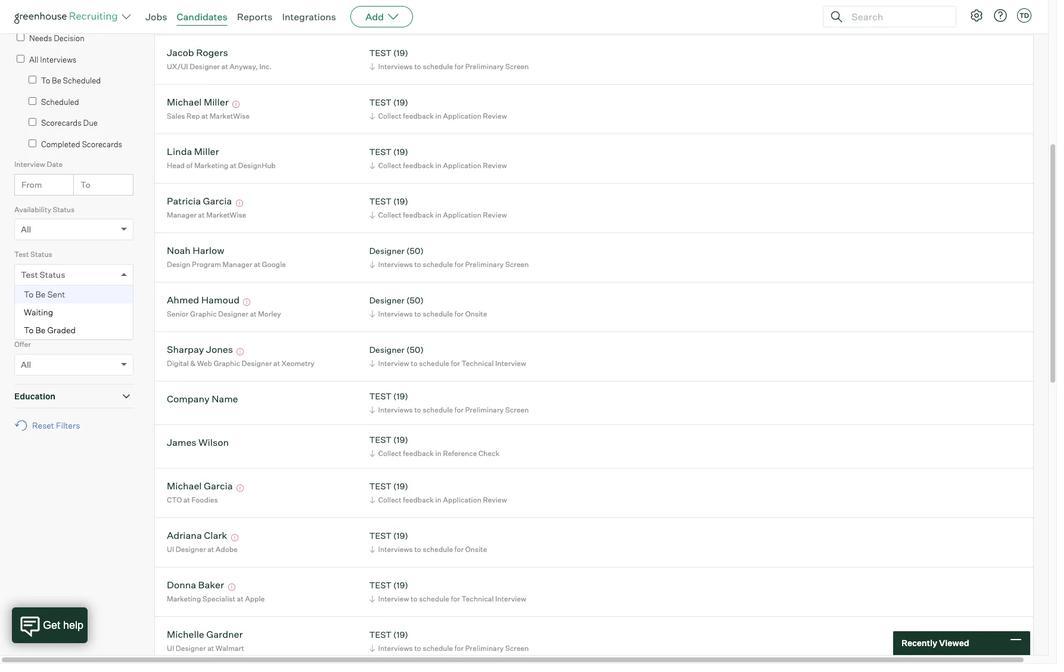 Task type: describe. For each thing, give the bounding box(es) containing it.
offer element
[[14, 339, 134, 384]]

wilson
[[199, 437, 229, 448]]

preliminary inside designer (50) interviews to schedule for preliminary screen
[[465, 260, 504, 269]]

morley
[[258, 309, 281, 318]]

1 vertical spatial graphic
[[214, 359, 240, 368]]

walmart
[[216, 644, 244, 653]]

reset
[[32, 420, 54, 430]]

needs
[[29, 33, 52, 43]]

jacob rogers link
[[167, 47, 228, 60]]

feedback inside test (19) collect feedback in reference check
[[403, 449, 434, 458]]

1 ux/ui from the top
[[167, 12, 188, 21]]

linda miller head of marketing at designhub
[[167, 146, 276, 170]]

foodies
[[192, 495, 218, 504]]

add
[[365, 11, 384, 23]]

miller for michael
[[204, 96, 229, 108]]

at right cto
[[183, 495, 190, 504]]

interviews to schedule for preliminary screen link for rogers
[[368, 61, 532, 72]]

collect for cto at foodies
[[378, 495, 402, 504]]

michael for michael garcia
[[167, 480, 202, 492]]

designer (50) interview to schedule for technical interview
[[369, 345, 526, 368]]

designer inside designer (50) interviews to schedule for preliminary screen
[[369, 246, 405, 256]]

name
[[212, 393, 238, 405]]

senior
[[167, 309, 189, 318]]

to be graded
[[24, 325, 76, 335]]

interview to schedule for technical interview link for sharpay jones
[[368, 358, 529, 369]]

at inside "linda miller head of marketing at designhub"
[[230, 161, 237, 170]]

td
[[1020, 11, 1029, 20]]

0 vertical spatial marketwise
[[210, 111, 250, 120]]

interviews to schedule for onsite link for adriana clark
[[368, 544, 490, 555]]

review for michael garcia
[[483, 495, 507, 504]]

designer (50) interviews to schedule for onsite
[[369, 295, 487, 318]]

1 in from the top
[[435, 12, 442, 21]]

application for michael miller
[[443, 111, 482, 120]]

james
[[167, 437, 196, 448]]

1 collect feedback in application review link from the top
[[368, 11, 510, 23]]

1 inc. from the top
[[259, 12, 272, 21]]

miller for linda
[[194, 146, 219, 158]]

at inside noah harlow design program manager at google
[[254, 260, 260, 269]]

at down donna baker has been in technical interview for more than 14 days image at the left
[[237, 594, 244, 603]]

feedback for sales rep at marketwise
[[403, 111, 434, 120]]

0 horizontal spatial manager
[[167, 210, 197, 219]]

clark
[[204, 530, 227, 541]]

0 vertical spatial all
[[29, 55, 38, 64]]

test (19) collect feedback in reference check
[[369, 435, 500, 458]]

1 screen from the top
[[505, 62, 529, 71]]

google
[[262, 260, 286, 269]]

(50) for ahmed hamoud
[[406, 295, 424, 305]]

sharpay
[[167, 344, 204, 355]]

review for patricia garcia
[[483, 210, 507, 219]]

michael miller has been in application review for more than 5 days image
[[231, 101, 242, 108]]

feedback for cto at foodies
[[403, 495, 434, 504]]

to be graded option
[[15, 321, 133, 339]]

3 screen from the top
[[505, 405, 529, 414]]

5 test from the top
[[369, 391, 392, 401]]

michael miller
[[167, 96, 229, 108]]

sales rep at marketwise
[[167, 111, 250, 120]]

head
[[167, 161, 185, 170]]

Completed Scorecards checkbox
[[29, 139, 36, 147]]

status for availability status element
[[53, 205, 75, 214]]

rep
[[187, 111, 200, 120]]

Scheduled checkbox
[[29, 97, 36, 105]]

collect for head of marketing at designhub
[[378, 161, 402, 170]]

reset filters button
[[14, 414, 86, 436]]

check
[[479, 449, 500, 458]]

donna baker has been in technical interview for more than 14 days image
[[226, 584, 237, 591]]

manager at marketwise
[[167, 210, 246, 219]]

1 vertical spatial test
[[21, 269, 38, 279]]

application for michael garcia
[[443, 495, 482, 504]]

schedule for ui designer at adobe
[[423, 545, 453, 554]]

technical for sharpay jones
[[462, 359, 494, 368]]

linda
[[167, 146, 192, 158]]

All Interviews checkbox
[[17, 55, 24, 62]]

pipeline tasks
[[14, 15, 73, 25]]

senior graphic designer at morley
[[167, 309, 281, 318]]

ahmed hamoud link
[[167, 294, 240, 308]]

candidates
[[177, 11, 227, 23]]

collect for manager at marketwise
[[378, 210, 402, 219]]

list box inside test status element
[[15, 285, 133, 339]]

james wilson
[[167, 437, 229, 448]]

needs decision
[[29, 33, 85, 43]]

collect feedback in application review link for patricia garcia
[[368, 209, 510, 220]]

feedback for head of marketing at designhub
[[403, 161, 434, 170]]

be for scheduled
[[52, 76, 61, 85]]

0 vertical spatial graphic
[[190, 309, 217, 318]]

rogers
[[196, 47, 228, 59]]

graded
[[47, 325, 76, 335]]

cto
[[167, 495, 182, 504]]

(19) for marketing specialist at apple
[[393, 580, 408, 590]]

designer inside designer (50) interview to schedule for technical interview
[[369, 345, 405, 355]]

harlow
[[193, 245, 224, 257]]

0 vertical spatial test status
[[14, 250, 52, 259]]

schedule for marketing specialist at apple
[[419, 594, 449, 603]]

collect feedback in reference check link
[[368, 448, 503, 459]]

Needs Decision checkbox
[[17, 33, 24, 41]]

onsite for ahmed hamoud
[[465, 309, 487, 318]]

designer inside the michelle gardner ui designer at walmart
[[176, 644, 206, 653]]

offer
[[14, 340, 31, 349]]

all for availability status
[[21, 224, 31, 234]]

3 test (19) interviews to schedule for preliminary screen from the top
[[369, 630, 529, 653]]

noah harlow design program manager at google
[[167, 245, 286, 269]]

add button
[[351, 6, 413, 27]]

3 interviews to schedule for preliminary screen link from the top
[[368, 404, 532, 415]]

for for design program manager at google
[[455, 260, 464, 269]]

jacob
[[167, 47, 194, 59]]

availability status element
[[14, 204, 134, 249]]

2 vertical spatial test
[[14, 295, 29, 304]]

5 (19) from the top
[[393, 391, 408, 401]]

to for to be graded
[[24, 325, 34, 335]]

1 review from the top
[[483, 12, 507, 21]]

4 preliminary from the top
[[465, 644, 504, 653]]

of
[[186, 161, 193, 170]]

collect feedback in application review link for michael miller
[[368, 110, 510, 122]]

application inside collect feedback in application review link
[[443, 12, 482, 21]]

michelle gardner ui designer at walmart
[[167, 628, 244, 653]]

in for cto at foodies
[[435, 495, 442, 504]]

scorecards due
[[41, 118, 98, 128]]

(19) inside test (19) collect feedback in reference check
[[393, 435, 408, 445]]

program
[[192, 260, 221, 269]]

digital & web graphic designer at xeometry
[[167, 359, 315, 368]]

adriana clark has been in onsite for more than 21 days image
[[229, 534, 240, 541]]

patricia garcia link
[[167, 195, 232, 209]]

reports
[[237, 11, 273, 23]]

patricia garcia
[[167, 195, 232, 207]]

schedule for ux/ui designer at anyway, inc.
[[423, 62, 453, 71]]

for for senior graphic designer at morley
[[455, 309, 464, 318]]

completed
[[41, 139, 80, 149]]

integrations link
[[282, 11, 336, 23]]

1 vertical spatial scheduled
[[41, 97, 79, 107]]

candidates link
[[177, 11, 227, 23]]

michael garcia has been in application review for more than 5 days image
[[235, 485, 246, 492]]

0 vertical spatial test
[[14, 250, 29, 259]]

marketing specialist at apple
[[167, 594, 265, 603]]

1 horizontal spatial scorecards
[[82, 139, 122, 149]]

adobe
[[216, 545, 238, 554]]

interviews inside designer (50) interviews to schedule for onsite
[[378, 309, 413, 318]]

to for design program manager at google
[[414, 260, 421, 269]]

garcia for michael garcia
[[204, 480, 233, 492]]

jones
[[206, 344, 233, 355]]

waiting option
[[15, 303, 133, 321]]

baker
[[198, 579, 224, 591]]

greenhouse recruiting image
[[14, 10, 122, 24]]

inc. inside jacob rogers ux/ui designer at anyway, inc.
[[259, 62, 272, 71]]

to for ux/ui designer at anyway, inc.
[[414, 62, 421, 71]]

feedback for manager at marketwise
[[403, 210, 434, 219]]

integrations
[[282, 11, 336, 23]]

reference
[[443, 449, 477, 458]]

collect for sales rep at marketwise
[[378, 111, 402, 120]]

to be sent option
[[15, 285, 133, 303]]

2 test (19) collect feedback in application review from the top
[[369, 147, 507, 170]]

(19) for sales rep at marketwise
[[393, 97, 408, 108]]

1 collect from the top
[[378, 12, 402, 21]]

collect feedback in application review link for michael garcia
[[368, 494, 510, 505]]

jobs
[[145, 11, 167, 23]]

3 collect feedback in application review link from the top
[[368, 160, 510, 171]]

michael miller link
[[167, 96, 229, 110]]

To Be Scheduled checkbox
[[29, 76, 36, 84]]

test for ux/ui designer at anyway, inc.
[[369, 48, 392, 58]]

at inside the michelle gardner ui designer at walmart
[[208, 644, 214, 653]]

in for manager at marketwise
[[435, 210, 442, 219]]

schedule for digital & web graphic designer at xeometry
[[419, 359, 449, 368]]

noah harlow link
[[167, 245, 224, 258]]

michael for michael miller
[[167, 96, 202, 108]]

ux/ui designer at anyway, inc.
[[167, 12, 272, 21]]

1 preliminary from the top
[[465, 62, 504, 71]]

due
[[83, 118, 98, 128]]

1 vertical spatial marketwise
[[206, 210, 246, 219]]

to for to be sent
[[24, 289, 34, 299]]

to for marketing specialist at apple
[[411, 594, 418, 603]]

at left xeometry
[[274, 359, 280, 368]]

xeometry
[[282, 359, 315, 368]]

jacob rogers ux/ui designer at anyway, inc.
[[167, 47, 272, 71]]

sent
[[47, 289, 65, 299]]

availability status
[[14, 205, 75, 214]]

all interviews
[[29, 55, 77, 64]]

Scorecards Due checkbox
[[29, 118, 36, 126]]

decision
[[54, 33, 85, 43]]



Task type: locate. For each thing, give the bounding box(es) containing it.
Search text field
[[849, 8, 945, 25]]

1 test (19) interviews to schedule for preliminary screen from the top
[[369, 48, 529, 71]]

at left 'reports' link
[[221, 12, 228, 21]]

at inside jacob rogers ux/ui designer at anyway, inc.
[[221, 62, 228, 71]]

ux/ui inside jacob rogers ux/ui designer at anyway, inc.
[[167, 62, 188, 71]]

test status
[[14, 250, 52, 259], [21, 269, 65, 279]]

(19) for head of marketing at designhub
[[393, 147, 408, 157]]

availability
[[14, 205, 51, 214]]

2 vertical spatial all
[[21, 359, 31, 369]]

to for to
[[80, 179, 90, 189]]

to down operator
[[24, 325, 34, 335]]

manager down the patricia
[[167, 210, 197, 219]]

2 vertical spatial be
[[35, 325, 46, 335]]

test inside test (19) interview to schedule for technical interview
[[369, 580, 392, 590]]

0 vertical spatial technical
[[462, 359, 494, 368]]

schedule up test (19) collect feedback in reference check
[[423, 405, 453, 414]]

be for sent
[[35, 289, 46, 299]]

1 application from the top
[[443, 12, 482, 21]]

marketing right of
[[194, 161, 228, 170]]

schedule for senior graphic designer at morley
[[423, 309, 453, 318]]

for inside test (19) interview to schedule for technical interview
[[451, 594, 460, 603]]

onsite inside test (19) interviews to schedule for onsite
[[465, 545, 487, 554]]

for
[[455, 62, 464, 71], [455, 260, 464, 269], [455, 309, 464, 318], [451, 359, 460, 368], [455, 405, 464, 414], [455, 545, 464, 554], [451, 594, 460, 603], [455, 644, 464, 653]]

miller right linda on the left top
[[194, 146, 219, 158]]

0 vertical spatial marketing
[[194, 161, 228, 170]]

company name
[[167, 393, 238, 405]]

score
[[30, 295, 50, 304]]

7 (19) from the top
[[393, 481, 408, 491]]

scorecards
[[41, 118, 82, 128], [82, 139, 122, 149]]

marketing down donna
[[167, 594, 201, 603]]

3 (19) from the top
[[393, 147, 408, 157]]

technical
[[462, 359, 494, 368], [462, 594, 494, 603]]

2 (50) from the top
[[406, 295, 424, 305]]

linda miller link
[[167, 146, 219, 159]]

hamoud
[[201, 294, 240, 306]]

technical inside test (19) interview to schedule for technical interview
[[462, 594, 494, 603]]

status for test status element
[[30, 250, 52, 259]]

9 (19) from the top
[[393, 580, 408, 590]]

0 vertical spatial be
[[52, 76, 61, 85]]

4 review from the top
[[483, 210, 507, 219]]

2 preliminary from the top
[[465, 260, 504, 269]]

3 test (19) collect feedback in application review from the top
[[369, 196, 507, 219]]

adriana
[[167, 530, 202, 541]]

2 review from the top
[[483, 111, 507, 120]]

for inside test (19) interviews to schedule for onsite
[[455, 545, 464, 554]]

garcia up foodies
[[204, 480, 233, 492]]

test (19) interviews to schedule for preliminary screen
[[369, 48, 529, 71], [369, 391, 529, 414], [369, 630, 529, 653]]

filters
[[56, 420, 80, 430]]

2 screen from the top
[[505, 260, 529, 269]]

be down operator
[[35, 325, 46, 335]]

to for to be scheduled
[[41, 76, 50, 85]]

2 interviews to schedule for preliminary screen link from the top
[[368, 259, 532, 270]]

marketing inside "linda miller head of marketing at designhub"
[[194, 161, 228, 170]]

designer (50) interviews to schedule for preliminary screen
[[369, 246, 529, 269]]

1 vertical spatial onsite
[[465, 545, 487, 554]]

3 (50) from the top
[[406, 345, 424, 355]]

interviews inside designer (50) interviews to schedule for preliminary screen
[[378, 260, 413, 269]]

ux/ui
[[167, 12, 188, 21], [167, 62, 188, 71]]

be left sent
[[35, 289, 46, 299]]

test for ui designer at adobe
[[369, 531, 392, 541]]

list box containing to be sent
[[15, 285, 133, 339]]

(19) inside test (19) interview to schedule for technical interview
[[393, 580, 408, 590]]

graphic down ahmed hamoud link
[[190, 309, 217, 318]]

be for graded
[[35, 325, 46, 335]]

marketwise down patricia garcia has been in application review for more than 5 days icon
[[206, 210, 246, 219]]

4 collect from the top
[[378, 210, 402, 219]]

michelle
[[167, 628, 204, 640]]

application
[[443, 12, 482, 21], [443, 111, 482, 120], [443, 161, 482, 170], [443, 210, 482, 219], [443, 495, 482, 504]]

(19) inside test (19) interviews to schedule for onsite
[[393, 531, 408, 541]]

1 vertical spatial michael
[[167, 480, 202, 492]]

ux/ui down jacob
[[167, 62, 188, 71]]

to down completed scorecards
[[80, 179, 90, 189]]

1 onsite from the top
[[465, 309, 487, 318]]

test inside test (19) collect feedback in reference check
[[369, 435, 392, 445]]

4 in from the top
[[435, 210, 442, 219]]

none field inside test status element
[[15, 264, 27, 285]]

configure image
[[970, 8, 984, 23]]

2 vertical spatial status
[[40, 269, 65, 279]]

2 interviews to schedule for onsite link from the top
[[368, 544, 490, 555]]

1 interviews to schedule for onsite link from the top
[[368, 308, 490, 319]]

0 vertical spatial manager
[[167, 210, 197, 219]]

to for senior graphic designer at morley
[[414, 309, 421, 318]]

all for offer
[[21, 359, 31, 369]]

1 vertical spatial interviews to schedule for onsite link
[[368, 544, 490, 555]]

ui inside the michelle gardner ui designer at walmart
[[167, 644, 174, 653]]

1 feedback from the top
[[403, 12, 434, 21]]

michael
[[167, 96, 202, 108], [167, 480, 202, 492]]

digital
[[167, 359, 189, 368]]

all right all interviews option
[[29, 55, 38, 64]]

design
[[167, 260, 190, 269]]

1 vertical spatial garcia
[[204, 480, 233, 492]]

adriana clark link
[[167, 530, 227, 543]]

status up sent
[[40, 269, 65, 279]]

patricia garcia has been in application review for more than 5 days image
[[234, 200, 245, 207]]

2 test (19) interviews to schedule for preliminary screen from the top
[[369, 391, 529, 414]]

4 test (19) collect feedback in application review from the top
[[369, 481, 507, 504]]

test for manager at marketwise
[[369, 196, 392, 206]]

at left designhub on the left top
[[230, 161, 237, 170]]

sales
[[167, 111, 185, 120]]

test (19) collect feedback in application review for michael miller
[[369, 97, 507, 120]]

interviews to schedule for preliminary screen link down collect feedback in application review
[[368, 61, 532, 72]]

collect
[[378, 12, 402, 21], [378, 111, 402, 120], [378, 161, 402, 170], [378, 210, 402, 219], [378, 449, 402, 458], [378, 495, 402, 504]]

to right to be scheduled checkbox
[[41, 76, 50, 85]]

2 michael from the top
[[167, 480, 202, 492]]

4 test from the top
[[369, 196, 392, 206]]

6 (19) from the top
[[393, 435, 408, 445]]

miller inside "linda miller head of marketing at designhub"
[[194, 146, 219, 158]]

0 vertical spatial (50)
[[406, 246, 424, 256]]

td button
[[1015, 6, 1034, 25]]

test score
[[14, 295, 50, 304]]

to inside designer (50) interviews to schedule for preliminary screen
[[414, 260, 421, 269]]

6 test from the top
[[369, 435, 392, 445]]

to for digital & web graphic designer at xeometry
[[411, 359, 418, 368]]

1 interview to schedule for technical interview link from the top
[[368, 358, 529, 369]]

4 (19) from the top
[[393, 196, 408, 206]]

0 horizontal spatial scorecards
[[41, 118, 82, 128]]

1 vertical spatial scorecards
[[82, 139, 122, 149]]

6 feedback from the top
[[403, 495, 434, 504]]

for for digital & web graphic designer at xeometry
[[451, 359, 460, 368]]

2 vertical spatial (50)
[[406, 345, 424, 355]]

interviews inside test (19) interviews to schedule for onsite
[[378, 545, 413, 554]]

test for head of marketing at designhub
[[369, 147, 392, 157]]

1 vertical spatial ux/ui
[[167, 62, 188, 71]]

1 technical from the top
[[462, 359, 494, 368]]

1 vertical spatial (50)
[[406, 295, 424, 305]]

apple
[[245, 594, 265, 603]]

application for patricia garcia
[[443, 210, 482, 219]]

1 test (19) collect feedback in application review from the top
[[369, 97, 507, 120]]

specialist
[[203, 594, 235, 603]]

waiting
[[24, 307, 53, 317]]

sharpay jones link
[[167, 344, 233, 357]]

ui down adriana
[[167, 545, 174, 554]]

schedule down test (19) interviews to schedule for onsite
[[419, 594, 449, 603]]

at left the google
[[254, 260, 260, 269]]

company
[[167, 393, 210, 405]]

td button
[[1017, 8, 1032, 23]]

garcia up "manager at marketwise" at the top of the page
[[203, 195, 232, 207]]

scheduled up scorecards due
[[41, 97, 79, 107]]

0 vertical spatial ux/ui
[[167, 12, 188, 21]]

marketwise down michael miller has been in application review for more than 5 days image
[[210, 111, 250, 120]]

in for head of marketing at designhub
[[435, 161, 442, 170]]

schedule inside test (19) interview to schedule for technical interview
[[419, 594, 449, 603]]

0 vertical spatial anyway,
[[230, 12, 258, 21]]

4 application from the top
[[443, 210, 482, 219]]

0 vertical spatial onsite
[[465, 309, 487, 318]]

miller up "sales rep at marketwise"
[[204, 96, 229, 108]]

1 vertical spatial be
[[35, 289, 46, 299]]

interviews to schedule for onsite link for ahmed hamoud
[[368, 308, 490, 319]]

1 vertical spatial anyway,
[[230, 62, 258, 71]]

interviews to schedule for preliminary screen link up designer (50) interviews to schedule for onsite
[[368, 259, 532, 270]]

None field
[[15, 264, 27, 285]]

3 test from the top
[[369, 147, 392, 157]]

ahmed
[[167, 294, 199, 306]]

test
[[14, 250, 29, 259], [21, 269, 38, 279], [14, 295, 29, 304]]

schedule down collect feedback in application review
[[423, 62, 453, 71]]

donna baker
[[167, 579, 224, 591]]

for for ux/ui designer at anyway, inc.
[[455, 62, 464, 71]]

manager right program
[[223, 260, 252, 269]]

schedule for design program manager at google
[[423, 260, 453, 269]]

all down availability
[[21, 224, 31, 234]]

1 vertical spatial manager
[[223, 260, 252, 269]]

10 (19) from the top
[[393, 630, 408, 640]]

2 ux/ui from the top
[[167, 62, 188, 71]]

at down "clark"
[[208, 545, 214, 554]]

0 vertical spatial garcia
[[203, 195, 232, 207]]

michael garcia
[[167, 480, 233, 492]]

1 vertical spatial miller
[[194, 146, 219, 158]]

2 inc. from the top
[[259, 62, 272, 71]]

0 vertical spatial test (19) interviews to schedule for preliminary screen
[[369, 48, 529, 71]]

test (19) interviews to schedule for preliminary screen down collect feedback in application review
[[369, 48, 529, 71]]

5 feedback from the top
[[403, 449, 434, 458]]

to inside test (19) interviews to schedule for onsite
[[414, 545, 421, 554]]

miller
[[204, 96, 229, 108], [194, 146, 219, 158]]

7 test from the top
[[369, 481, 392, 491]]

ahmed hamoud has been in onsite for more than 21 days image
[[242, 299, 252, 306]]

4 screen from the top
[[505, 644, 529, 653]]

review
[[483, 12, 507, 21], [483, 111, 507, 120], [483, 161, 507, 170], [483, 210, 507, 219], [483, 495, 507, 504]]

to for ui designer at adobe
[[414, 545, 421, 554]]

ui down michelle
[[167, 644, 174, 653]]

anyway, right candidates link
[[230, 12, 258, 21]]

1 vertical spatial marketing
[[167, 594, 201, 603]]

designer inside designer (50) interviews to schedule for onsite
[[369, 295, 405, 305]]

in inside test (19) collect feedback in reference check
[[435, 449, 442, 458]]

list box
[[15, 285, 133, 339]]

interviews
[[40, 55, 77, 64], [378, 62, 413, 71], [378, 260, 413, 269], [378, 309, 413, 318], [378, 405, 413, 414], [378, 545, 413, 554], [378, 644, 413, 653]]

test (19) interviews to schedule for preliminary screen up test (19) collect feedback in reference check
[[369, 391, 529, 414]]

(19) for cto at foodies
[[393, 481, 408, 491]]

0 vertical spatial scorecards
[[41, 118, 82, 128]]

0 vertical spatial ui
[[167, 545, 174, 554]]

1 ui from the top
[[167, 545, 174, 554]]

(19) for ui designer at adobe
[[393, 531, 408, 541]]

(50) inside designer (50) interviews to schedule for preliminary screen
[[406, 246, 424, 256]]

2 (19) from the top
[[393, 97, 408, 108]]

2 vertical spatial test (19) interviews to schedule for preliminary screen
[[369, 630, 529, 653]]

interviews to schedule for preliminary screen link for gardner
[[368, 642, 532, 654]]

4 feedback from the top
[[403, 210, 434, 219]]

2 ui from the top
[[167, 644, 174, 653]]

sharpay jones has been in technical interview for more than 14 days image
[[235, 348, 246, 355]]

to inside designer (50) interview to schedule for technical interview
[[411, 359, 418, 368]]

(50) up designer (50) interviews to schedule for onsite
[[406, 246, 424, 256]]

2 in from the top
[[435, 111, 442, 120]]

schedule inside designer (50) interviews to schedule for onsite
[[423, 309, 453, 318]]

schedule inside test (19) interviews to schedule for onsite
[[423, 545, 453, 554]]

donna baker link
[[167, 579, 224, 593]]

2 feedback from the top
[[403, 111, 434, 120]]

at right rep
[[201, 111, 208, 120]]

to up waiting on the left of the page
[[24, 289, 34, 299]]

status up to be sent
[[30, 250, 52, 259]]

test (19) interviews to schedule for preliminary screen down test (19) interview to schedule for technical interview
[[369, 630, 529, 653]]

in for sales rep at marketwise
[[435, 111, 442, 120]]

scheduled down all interviews
[[63, 76, 101, 85]]

jobs link
[[145, 11, 167, 23]]

james wilson link
[[167, 437, 229, 450]]

for inside designer (50) interviews to schedule for preliminary screen
[[455, 260, 464, 269]]

0 vertical spatial scheduled
[[63, 76, 101, 85]]

inc. left the integrations
[[259, 12, 272, 21]]

2 test from the top
[[369, 97, 392, 108]]

(50) inside designer (50) interviews to schedule for onsite
[[406, 295, 424, 305]]

garcia for patricia garcia
[[203, 195, 232, 207]]

(50) for sharpay jones
[[406, 345, 424, 355]]

9 test from the top
[[369, 580, 392, 590]]

schedule inside designer (50) interviews to schedule for preliminary screen
[[423, 260, 453, 269]]

5 application from the top
[[443, 495, 482, 504]]

designer inside jacob rogers ux/ui designer at anyway, inc.
[[190, 62, 220, 71]]

to
[[414, 62, 421, 71], [414, 260, 421, 269], [414, 309, 421, 318], [411, 359, 418, 368], [414, 405, 421, 414], [414, 545, 421, 554], [411, 594, 418, 603], [414, 644, 421, 653]]

for inside designer (50) interview to schedule for technical interview
[[451, 359, 460, 368]]

preliminary
[[465, 62, 504, 71], [465, 260, 504, 269], [465, 405, 504, 414], [465, 644, 504, 653]]

2 interview to schedule for technical interview link from the top
[[368, 593, 529, 604]]

screen inside designer (50) interviews to schedule for preliminary screen
[[505, 260, 529, 269]]

1 interviews to schedule for preliminary screen link from the top
[[368, 61, 532, 72]]

0 vertical spatial interviews to schedule for onsite link
[[368, 308, 490, 319]]

2 anyway, from the top
[[230, 62, 258, 71]]

1 anyway, from the top
[[230, 12, 258, 21]]

4 collect feedback in application review link from the top
[[368, 209, 510, 220]]

inc. down 'reports' link
[[259, 62, 272, 71]]

anyway,
[[230, 12, 258, 21], [230, 62, 258, 71]]

test status element
[[14, 249, 134, 340]]

all down offer
[[21, 359, 31, 369]]

cto at foodies
[[167, 495, 218, 504]]

sharpay jones
[[167, 344, 233, 355]]

3 feedback from the top
[[403, 161, 434, 170]]

test for marketing specialist at apple
[[369, 580, 392, 590]]

test (19) interviews to schedule for onsite
[[369, 531, 487, 554]]

1 michael from the top
[[167, 96, 202, 108]]

ux/ui up jacob
[[167, 12, 188, 21]]

Score number field
[[77, 309, 134, 330]]

all
[[29, 55, 38, 64], [21, 224, 31, 234], [21, 359, 31, 369]]

5 collect from the top
[[378, 449, 402, 458]]

recently
[[902, 638, 938, 648]]

(19)
[[393, 48, 408, 58], [393, 97, 408, 108], [393, 147, 408, 157], [393, 196, 408, 206], [393, 391, 408, 401], [393, 435, 408, 445], [393, 481, 408, 491], [393, 531, 408, 541], [393, 580, 408, 590], [393, 630, 408, 640]]

adriana clark
[[167, 530, 227, 541]]

4 interviews to schedule for preliminary screen link from the top
[[368, 642, 532, 654]]

1 test from the top
[[369, 48, 392, 58]]

1 (50) from the top
[[406, 246, 424, 256]]

at down ahmed hamoud has been in onsite for more than 21 days icon
[[250, 309, 257, 318]]

technical for donna baker
[[462, 594, 494, 603]]

technical inside designer (50) interview to schedule for technical interview
[[462, 359, 494, 368]]

10 test from the top
[[369, 630, 392, 640]]

test for cto at foodies
[[369, 481, 392, 491]]

miller inside michael miller link
[[204, 96, 229, 108]]

3 collect from the top
[[378, 161, 402, 170]]

1 vertical spatial interview to schedule for technical interview link
[[368, 593, 529, 604]]

2 onsite from the top
[[465, 545, 487, 554]]

at down michelle gardner link
[[208, 644, 214, 653]]

schedule inside designer (50) interview to schedule for technical interview
[[419, 359, 449, 368]]

schedule down designer (50) interviews to schedule for onsite
[[419, 359, 449, 368]]

reset filters
[[32, 420, 80, 430]]

onsite up test (19) interview to schedule for technical interview
[[465, 545, 487, 554]]

interviews to schedule for preliminary screen link down test (19) interview to schedule for technical interview
[[368, 642, 532, 654]]

collect inside test (19) collect feedback in reference check
[[378, 449, 402, 458]]

feedback
[[403, 12, 434, 21], [403, 111, 434, 120], [403, 161, 434, 170], [403, 210, 434, 219], [403, 449, 434, 458], [403, 495, 434, 504]]

interview to schedule for technical interview link for donna baker
[[368, 593, 529, 604]]

onsite for adriana clark
[[465, 545, 487, 554]]

onsite up designer (50) interview to schedule for technical interview
[[465, 309, 487, 318]]

graphic down jones
[[214, 359, 240, 368]]

1 vertical spatial all
[[21, 224, 31, 234]]

interview to schedule for technical interview link
[[368, 358, 529, 369], [368, 593, 529, 604]]

0 vertical spatial miller
[[204, 96, 229, 108]]

anyway, inside jacob rogers ux/ui designer at anyway, inc.
[[230, 62, 258, 71]]

test (19) collect feedback in application review for michael garcia
[[369, 481, 507, 504]]

5 review from the top
[[483, 495, 507, 504]]

at down rogers
[[221, 62, 228, 71]]

test inside test (19) interviews to schedule for onsite
[[369, 531, 392, 541]]

5 collect feedback in application review link from the top
[[368, 494, 510, 505]]

review for michael miller
[[483, 111, 507, 120]]

scorecards up completed
[[41, 118, 82, 128]]

at
[[221, 12, 228, 21], [221, 62, 228, 71], [201, 111, 208, 120], [230, 161, 237, 170], [198, 210, 205, 219], [254, 260, 260, 269], [250, 309, 257, 318], [274, 359, 280, 368], [183, 495, 190, 504], [208, 545, 214, 554], [237, 594, 244, 603], [208, 644, 214, 653]]

pipeline
[[14, 15, 47, 25]]

6 in from the top
[[435, 495, 442, 504]]

education
[[14, 391, 55, 401]]

(50) down designer (50) interviews to schedule for onsite
[[406, 345, 424, 355]]

operator
[[21, 314, 56, 324]]

for for ui designer at adobe
[[455, 545, 464, 554]]

completed scorecards
[[41, 139, 122, 149]]

1 vertical spatial status
[[30, 250, 52, 259]]

ahmed hamoud
[[167, 294, 240, 306]]

2 collect feedback in application review link from the top
[[368, 110, 510, 122]]

company name link
[[167, 393, 238, 407]]

recently viewed
[[902, 638, 970, 648]]

1 vertical spatial inc.
[[259, 62, 272, 71]]

michael garcia link
[[167, 480, 233, 494]]

scorecards down due
[[82, 139, 122, 149]]

(19) for ux/ui designer at anyway, inc.
[[393, 48, 408, 58]]

3 preliminary from the top
[[465, 405, 504, 414]]

schedule up designer (50) interview to schedule for technical interview
[[423, 309, 453, 318]]

from
[[21, 179, 42, 189]]

anyway, up michael miller has been in application review for more than 5 days image
[[230, 62, 258, 71]]

1 vertical spatial ui
[[167, 644, 174, 653]]

interviews to schedule for onsite link up test (19) interview to schedule for technical interview
[[368, 544, 490, 555]]

0 vertical spatial status
[[53, 205, 75, 214]]

6 collect from the top
[[378, 495, 402, 504]]

to inside designer (50) interviews to schedule for onsite
[[414, 309, 421, 318]]

8 test from the top
[[369, 531, 392, 541]]

0 vertical spatial interview to schedule for technical interview link
[[368, 358, 529, 369]]

michael up cto at foodies
[[167, 480, 202, 492]]

schedule up designer (50) interviews to schedule for onsite
[[423, 260, 453, 269]]

michael up sales
[[167, 96, 202, 108]]

test for sales rep at marketwise
[[369, 97, 392, 108]]

be down all interviews
[[52, 76, 61, 85]]

(50) inside designer (50) interview to schedule for technical interview
[[406, 345, 424, 355]]

1 vertical spatial test (19) interviews to schedule for preliminary screen
[[369, 391, 529, 414]]

2 application from the top
[[443, 111, 482, 120]]

donna
[[167, 579, 196, 591]]

(50) down designer (50) interviews to schedule for preliminary screen
[[406, 295, 424, 305]]

2 collect from the top
[[378, 111, 402, 120]]

manager inside noah harlow design program manager at google
[[223, 260, 252, 269]]

at down the patricia garcia link
[[198, 210, 205, 219]]

to inside test (19) interview to schedule for technical interview
[[411, 594, 418, 603]]

5 in from the top
[[435, 449, 442, 458]]

0 vertical spatial michael
[[167, 96, 202, 108]]

interviews to schedule for preliminary screen link up test (19) collect feedback in reference check
[[368, 404, 532, 415]]

0 vertical spatial inc.
[[259, 12, 272, 21]]

schedule up test (19) interview to schedule for technical interview
[[423, 545, 453, 554]]

all inside availability status element
[[21, 224, 31, 234]]

schedule down test (19) interview to schedule for technical interview
[[423, 644, 453, 653]]

1 horizontal spatial manager
[[223, 260, 252, 269]]

1 vertical spatial test status
[[21, 269, 65, 279]]

for for marketing specialist at apple
[[451, 594, 460, 603]]

interviews to schedule for preliminary screen link for harlow
[[368, 259, 532, 270]]

status right availability
[[53, 205, 75, 214]]

test (19) collect feedback in application review for patricia garcia
[[369, 196, 507, 219]]

onsite inside designer (50) interviews to schedule for onsite
[[465, 309, 487, 318]]

1 (19) from the top
[[393, 48, 408, 58]]

for inside designer (50) interviews to schedule for onsite
[[455, 309, 464, 318]]

8 (19) from the top
[[393, 531, 408, 541]]

ui designer at adobe
[[167, 545, 238, 554]]

interviews to schedule for onsite link up designer (50) interview to schedule for technical interview
[[368, 308, 490, 319]]

2 technical from the top
[[462, 594, 494, 603]]

3 application from the top
[[443, 161, 482, 170]]

1 vertical spatial technical
[[462, 594, 494, 603]]

3 review from the top
[[483, 161, 507, 170]]

all inside offer element
[[21, 359, 31, 369]]

3 in from the top
[[435, 161, 442, 170]]

(19) for manager at marketwise
[[393, 196, 408, 206]]



Task type: vqa. For each thing, say whether or not it's contained in the screenshot.
Colby Test (19) Interview To Schedule For Holding Tank
no



